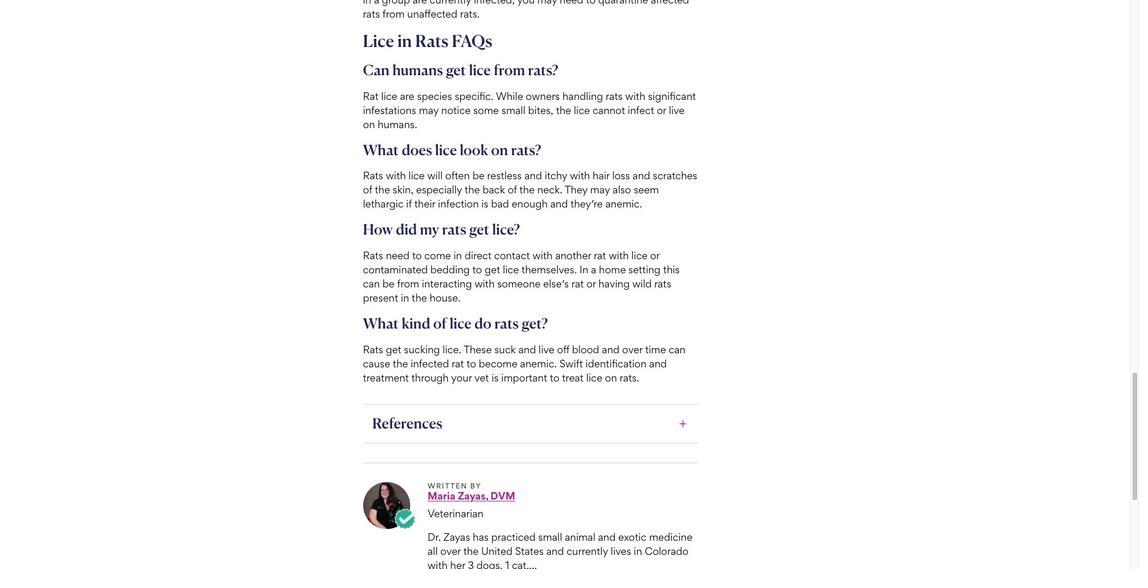 Task type: vqa. For each thing, say whether or not it's contained in the screenshot.
Lice
yes



Task type: describe. For each thing, give the bounding box(es) containing it.
lice.
[[443, 344, 462, 356]]

zayas
[[444, 531, 470, 543]]

small inside rat lice are species specific. while owners handling rats with significant infestations may notice some small bites, the lice cannot infect or live on humans.
[[502, 104, 526, 116]]

0 horizontal spatial of
[[363, 184, 372, 196]]

skin,
[[393, 184, 414, 196]]

contact
[[494, 249, 530, 262]]

dvm
[[491, 490, 516, 502]]

rats.
[[620, 372, 640, 384]]

1
[[505, 559, 509, 569]]

maria zayas, dvm image
[[363, 482, 410, 529]]

through
[[412, 372, 449, 384]]

what for what kind of lice do rats get?
[[363, 315, 399, 332]]

rats right do
[[495, 315, 519, 332]]

owners
[[526, 90, 560, 102]]

itchy
[[545, 170, 568, 182]]

lice in rats faqs
[[363, 30, 493, 51]]

notice
[[441, 104, 471, 116]]

faqs
[[452, 30, 493, 51]]

in inside dr. zayas has practiced small animal and exotic medicine all over the united states and currently lives in colorado with her 3 dogs, 1 cat,...
[[634, 545, 642, 557]]

bites,
[[528, 104, 554, 116]]

lice up specific.
[[469, 61, 491, 79]]

to down these
[[467, 358, 476, 370]]

lives
[[611, 545, 631, 557]]

with up themselves.
[[533, 249, 553, 262]]

get up direct
[[469, 221, 490, 238]]

and down neck.
[[550, 198, 568, 210]]

humans.
[[378, 118, 417, 130]]

0 vertical spatial rat
[[594, 249, 606, 262]]

significant
[[648, 90, 696, 102]]

live inside "rats get sucking lice. these suck and live off blood and over time can cause the infected rat to become anemic. swift identification and treatment through your vet is important to treat lice on rats."
[[539, 344, 555, 356]]

2 horizontal spatial of
[[508, 184, 517, 196]]

on inside "rats get sucking lice. these suck and live off blood and over time can cause the infected rat to become anemic. swift identification and treatment through your vet is important to treat lice on rats."
[[605, 372, 617, 384]]

united
[[481, 545, 513, 557]]

currently
[[567, 545, 608, 557]]

someone
[[497, 278, 541, 290]]

dogs,
[[477, 559, 503, 569]]

seem
[[634, 184, 659, 196]]

treat
[[562, 372, 584, 384]]

references
[[372, 415, 443, 432]]

treatment
[[363, 372, 409, 384]]

rat
[[363, 90, 379, 102]]

how
[[363, 221, 393, 238]]

1 vertical spatial or
[[650, 249, 660, 262]]

maria
[[428, 490, 456, 502]]

the inside dr. zayas has practiced small animal and exotic medicine all over the united states and currently lives in colorado with her 3 dogs, 1 cat,...
[[464, 545, 479, 557]]

vet
[[475, 372, 489, 384]]

all
[[428, 545, 438, 557]]

get inside rats need to come in direct contact with another rat with lice or contaminated bedding to get lice themselves. in a home setting this can be from interacting with someone else's rat or having wild rats present in the house.
[[485, 264, 500, 276]]

her
[[450, 559, 465, 569]]

rats for kind
[[363, 344, 383, 356]]

veterinarian
[[428, 507, 484, 520]]

the inside rat lice are species specific. while owners handling rats with significant infestations may notice some small bites, the lice cannot infect or live on humans.
[[556, 104, 571, 116]]

your
[[451, 372, 472, 384]]

they're
[[571, 198, 603, 210]]

rats inside rats need to come in direct contact with another rat with lice or contaminated bedding to get lice themselves. in a home setting this can be from interacting with someone else's rat or having wild rats present in the house.
[[655, 278, 671, 290]]

infected
[[411, 358, 449, 370]]

rats? for what does lice look on rats?
[[511, 141, 541, 158]]

1 vertical spatial on
[[491, 141, 508, 158]]

look
[[460, 141, 488, 158]]

lice?
[[492, 221, 520, 238]]

important
[[501, 372, 547, 384]]

over inside dr. zayas has practiced small animal and exotic medicine all over the united states and currently lives in colorado with her 3 dogs, 1 cat,...
[[441, 545, 461, 557]]

get up specific.
[[446, 61, 466, 79]]

specific.
[[455, 90, 494, 102]]

sucking
[[404, 344, 440, 356]]

rats for did
[[363, 249, 383, 262]]

and up seem
[[633, 170, 650, 182]]

be inside rats with lice will often be restless and itchy with hair loss and scratches of the skin, especially the back of the neck. they may also seem lethargic if their infection is bad enough and they're anemic.
[[473, 170, 485, 182]]

in
[[580, 264, 589, 276]]

lice left look at the top left of the page
[[435, 141, 457, 158]]

what for what does lice look on rats?
[[363, 141, 399, 158]]

else's
[[543, 278, 569, 290]]

dr. zayas has practiced small animal and exotic medicine all over the united states and currently lives in colorado with her 3 dogs, 1 cat,...
[[428, 531, 693, 569]]

their
[[415, 198, 435, 210]]

does
[[402, 141, 432, 158]]

how did my rats get lice?
[[363, 221, 520, 238]]

they
[[565, 184, 588, 196]]

and up lives on the right of the page
[[598, 531, 616, 543]]

blood
[[572, 344, 599, 356]]

lice down contact
[[503, 264, 519, 276]]

exotic
[[619, 531, 647, 543]]

these
[[464, 344, 492, 356]]

rats? for can humans get lice from rats?
[[528, 61, 558, 79]]

back
[[483, 184, 505, 196]]

enough
[[512, 198, 548, 210]]

direct
[[465, 249, 492, 262]]

lice up infestations
[[381, 90, 398, 102]]

1 vertical spatial rat
[[572, 278, 584, 290]]

my
[[420, 221, 439, 238]]

what kind of lice do rats get?
[[363, 315, 548, 332]]

practiced
[[491, 531, 536, 543]]

lice inside rats with lice will often be restless and itchy with hair loss and scratches of the skin, especially the back of the neck. they may also seem lethargic if their infection is bad enough and they're anemic.
[[409, 170, 425, 182]]

restless
[[487, 170, 522, 182]]

did
[[396, 221, 417, 238]]

time
[[645, 344, 666, 356]]

1 horizontal spatial from
[[494, 61, 525, 79]]

anemic. inside rats with lice will often be restless and itchy with hair loss and scratches of the skin, especially the back of the neck. they may also seem lethargic if their infection is bad enough and they're anemic.
[[606, 198, 642, 210]]

over inside "rats get sucking lice. these suck and live off blood and over time can cause the infected rat to become anemic. swift identification and treatment through your vet is important to treat lice on rats."
[[622, 344, 643, 356]]

can inside "rats get sucking lice. these suck and live off blood and over time can cause the infected rat to become anemic. swift identification and treatment through your vet is important to treat lice on rats."
[[669, 344, 686, 356]]

home
[[599, 264, 626, 276]]

and up neck.
[[525, 170, 542, 182]]

states
[[515, 545, 544, 557]]

contaminated
[[363, 264, 428, 276]]

neck.
[[538, 184, 563, 196]]

also
[[613, 184, 631, 196]]

cat,...
[[512, 559, 537, 569]]

house.
[[430, 292, 461, 304]]

or inside rat lice are species specific. while owners handling rats with significant infestations may notice some small bites, the lice cannot infect or live on humans.
[[657, 104, 666, 116]]

identification
[[586, 358, 647, 370]]

rats with lice will often be restless and itchy with hair loss and scratches of the skin, especially the back of the neck. they may also seem lethargic if their infection is bad enough and they're anemic.
[[363, 170, 698, 210]]

scratches
[[653, 170, 698, 182]]

in right present
[[401, 292, 409, 304]]

3
[[468, 559, 474, 569]]



Task type: locate. For each thing, give the bounding box(es) containing it.
rats
[[415, 30, 449, 51], [363, 170, 383, 182], [363, 249, 383, 262], [363, 344, 383, 356]]

0 vertical spatial can
[[363, 278, 380, 290]]

0 horizontal spatial over
[[441, 545, 461, 557]]

get up cause
[[386, 344, 402, 356]]

rats inside "rats get sucking lice. these suck and live off blood and over time can cause the infected rat to become anemic. swift identification and treatment through your vet is important to treat lice on rats."
[[363, 344, 383, 356]]

colorado
[[645, 545, 689, 557]]

suck
[[495, 344, 516, 356]]

rats inside rats with lice will often be restless and itchy with hair loss and scratches of the skin, especially the back of the neck. they may also seem lethargic if their infection is bad enough and they're anemic.
[[363, 170, 383, 182]]

0 horizontal spatial small
[[502, 104, 526, 116]]

0 horizontal spatial is
[[482, 198, 489, 210]]

infestations
[[363, 104, 416, 116]]

0 vertical spatial over
[[622, 344, 643, 356]]

of up lethargic
[[363, 184, 372, 196]]

references image
[[677, 418, 689, 430]]

rats down this
[[655, 278, 671, 290]]

dr.
[[428, 531, 441, 543]]

come
[[425, 249, 451, 262]]

may inside rats with lice will often be restless and itchy with hair loss and scratches of the skin, especially the back of the neck. they may also seem lethargic if their infection is bad enough and they're anemic.
[[590, 184, 610, 196]]

with up home
[[609, 249, 629, 262]]

is
[[482, 198, 489, 210], [492, 372, 499, 384]]

of down restless
[[508, 184, 517, 196]]

kind
[[402, 315, 430, 332]]

0 horizontal spatial anemic.
[[520, 358, 557, 370]]

a
[[591, 264, 597, 276]]

this
[[663, 264, 680, 276]]

lice
[[363, 30, 394, 51]]

2 vertical spatial or
[[587, 278, 596, 290]]

0 vertical spatial on
[[363, 118, 375, 130]]

over up her
[[441, 545, 461, 557]]

rats get sucking lice. these suck and live off blood and over time can cause the infected rat to become anemic. swift identification and treatment through your vet is important to treat lice on rats.
[[363, 344, 686, 384]]

present
[[363, 292, 398, 304]]

0 horizontal spatial be
[[383, 278, 395, 290]]

can inside rats need to come in direct contact with another rat with lice or contaminated bedding to get lice themselves. in a home setting this can be from interacting with someone else's rat or having wild rats present in the house.
[[363, 278, 380, 290]]

anemic. up important
[[520, 358, 557, 370]]

1 vertical spatial over
[[441, 545, 461, 557]]

the up enough
[[520, 184, 535, 196]]

or up setting
[[650, 249, 660, 262]]

on
[[363, 118, 375, 130], [491, 141, 508, 158], [605, 372, 617, 384]]

rats up lethargic
[[363, 170, 383, 182]]

live inside rat lice are species specific. while owners handling rats with significant infestations may notice some small bites, the lice cannot infect or live on humans.
[[669, 104, 685, 116]]

with
[[626, 90, 646, 102], [386, 170, 406, 182], [570, 170, 590, 182], [533, 249, 553, 262], [609, 249, 629, 262], [475, 278, 495, 290], [428, 559, 448, 569]]

the inside "rats get sucking lice. these suck and live off blood and over time can cause the infected rat to become anemic. swift identification and treatment through your vet is important to treat lice on rats."
[[393, 358, 408, 370]]

1 horizontal spatial live
[[669, 104, 685, 116]]

1 horizontal spatial is
[[492, 372, 499, 384]]

especially
[[416, 184, 462, 196]]

and down time
[[649, 358, 667, 370]]

0 vertical spatial or
[[657, 104, 666, 116]]

animal
[[565, 531, 596, 543]]

in down exotic at the right of the page
[[634, 545, 642, 557]]

rats? up the owners
[[528, 61, 558, 79]]

get inside "rats get sucking lice. these suck and live off blood and over time can cause the infected rat to become anemic. swift identification and treatment through your vet is important to treat lice on rats."
[[386, 344, 402, 356]]

often
[[445, 170, 470, 182]]

written by maria zayas, dvm veterinarian
[[428, 482, 516, 520]]

on down infestations
[[363, 118, 375, 130]]

if
[[406, 198, 412, 210]]

bad
[[491, 198, 509, 210]]

is inside rats with lice will often be restless and itchy with hair loss and scratches of the skin, especially the back of the neck. they may also seem lethargic if their infection is bad enough and they're anemic.
[[482, 198, 489, 210]]

rats?
[[528, 61, 558, 79], [511, 141, 541, 158]]

to right need
[[412, 249, 422, 262]]

cannot
[[593, 104, 625, 116]]

2 horizontal spatial rat
[[594, 249, 606, 262]]

small down while
[[502, 104, 526, 116]]

can up present
[[363, 278, 380, 290]]

can humans get lice from rats?
[[363, 61, 558, 79]]

the up 3
[[464, 545, 479, 557]]

interacting
[[422, 278, 472, 290]]

1 what from the top
[[363, 141, 399, 158]]

what down humans.
[[363, 141, 399, 158]]

rats up humans
[[415, 30, 449, 51]]

1 vertical spatial be
[[383, 278, 395, 290]]

1 horizontal spatial on
[[491, 141, 508, 158]]

lethargic
[[363, 198, 404, 210]]

by
[[470, 482, 482, 490]]

with down direct
[[475, 278, 495, 290]]

0 vertical spatial be
[[473, 170, 485, 182]]

rat inside "rats get sucking lice. these suck and live off blood and over time can cause the infected rat to become anemic. swift identification and treatment through your vet is important to treat lice on rats."
[[452, 358, 464, 370]]

1 vertical spatial may
[[590, 184, 610, 196]]

from down 'contaminated'
[[397, 278, 419, 290]]

rat up the your
[[452, 358, 464, 370]]

lice down handling
[[574, 104, 590, 116]]

1 horizontal spatial can
[[669, 344, 686, 356]]

be down 'contaminated'
[[383, 278, 395, 290]]

and up identification at the right bottom of the page
[[602, 344, 620, 356]]

1 vertical spatial anemic.
[[520, 358, 557, 370]]

swift
[[560, 358, 583, 370]]

with inside dr. zayas has practiced small animal and exotic medicine all over the united states and currently lives in colorado with her 3 dogs, 1 cat,...
[[428, 559, 448, 569]]

0 vertical spatial anemic.
[[606, 198, 642, 210]]

rats right my
[[442, 221, 466, 238]]

anemic.
[[606, 198, 642, 210], [520, 358, 557, 370]]

1 horizontal spatial may
[[590, 184, 610, 196]]

zayas,
[[458, 490, 488, 502]]

off
[[557, 344, 570, 356]]

written
[[428, 482, 468, 490]]

medicine
[[649, 531, 693, 543]]

with up skin,
[[386, 170, 406, 182]]

get?
[[522, 315, 548, 332]]

lice left do
[[450, 315, 472, 332]]

0 horizontal spatial rat
[[452, 358, 464, 370]]

small inside dr. zayas has practiced small animal and exotic medicine all over the united states and currently lives in colorado with her 3 dogs, 1 cat,...
[[538, 531, 562, 543]]

0 vertical spatial small
[[502, 104, 526, 116]]

will
[[427, 170, 443, 182]]

rats? up restless
[[511, 141, 541, 158]]

rats up cause
[[363, 344, 383, 356]]

setting
[[629, 264, 661, 276]]

with inside rat lice are species specific. while owners handling rats with significant infestations may notice some small bites, the lice cannot infect or live on humans.
[[626, 90, 646, 102]]

get down direct
[[485, 264, 500, 276]]

is inside "rats get sucking lice. these suck and live off blood and over time can cause the infected rat to become anemic. swift identification and treatment through your vet is important to treat lice on rats."
[[492, 372, 499, 384]]

may inside rat lice are species specific. while owners handling rats with significant infestations may notice some small bites, the lice cannot infect or live on humans.
[[419, 104, 439, 116]]

1 vertical spatial from
[[397, 278, 419, 290]]

1 vertical spatial small
[[538, 531, 562, 543]]

1 vertical spatial can
[[669, 344, 686, 356]]

1 horizontal spatial over
[[622, 344, 643, 356]]

0 horizontal spatial from
[[397, 278, 419, 290]]

and right states
[[547, 545, 564, 557]]

be inside rats need to come in direct contact with another rat with lice or contaminated bedding to get lice themselves. in a home setting this can be from interacting with someone else's rat or having wild rats present in the house.
[[383, 278, 395, 290]]

and right suck in the bottom of the page
[[519, 344, 536, 356]]

1 horizontal spatial of
[[433, 315, 447, 332]]

from up while
[[494, 61, 525, 79]]

0 vertical spatial from
[[494, 61, 525, 79]]

over
[[622, 344, 643, 356], [441, 545, 461, 557]]

infect
[[628, 104, 654, 116]]

live
[[669, 104, 685, 116], [539, 344, 555, 356]]

or down a
[[587, 278, 596, 290]]

lice left will
[[409, 170, 425, 182]]

to left treat
[[550, 372, 560, 384]]

rats up cannot
[[606, 90, 623, 102]]

themselves.
[[522, 264, 577, 276]]

1 vertical spatial rats?
[[511, 141, 541, 158]]

handling
[[563, 90, 603, 102]]

hair
[[593, 170, 610, 182]]

or down significant
[[657, 104, 666, 116]]

1 vertical spatial what
[[363, 315, 399, 332]]

live down significant
[[669, 104, 685, 116]]

rats left need
[[363, 249, 383, 262]]

0 vertical spatial what
[[363, 141, 399, 158]]

with down 'all'
[[428, 559, 448, 569]]

can
[[363, 61, 390, 79]]

infection
[[438, 198, 479, 210]]

is left the 'bad'
[[482, 198, 489, 210]]

or
[[657, 104, 666, 116], [650, 249, 660, 262], [587, 278, 596, 290]]

from inside rats need to come in direct contact with another rat with lice or contaminated bedding to get lice themselves. in a home setting this can be from interacting with someone else's rat or having wild rats present in the house.
[[397, 278, 419, 290]]

get
[[446, 61, 466, 79], [469, 221, 490, 238], [485, 264, 500, 276], [386, 344, 402, 356]]

rats for does
[[363, 170, 383, 182]]

0 horizontal spatial live
[[539, 344, 555, 356]]

be
[[473, 170, 485, 182], [383, 278, 395, 290]]

over up identification at the right bottom of the page
[[622, 344, 643, 356]]

the right bites,
[[556, 104, 571, 116]]

live left off
[[539, 344, 555, 356]]

on inside rat lice are species specific. while owners handling rats with significant infestations may notice some small bites, the lice cannot infect or live on humans.
[[363, 118, 375, 130]]

rats inside rats need to come in direct contact with another rat with lice or contaminated bedding to get lice themselves. in a home setting this can be from interacting with someone else's rat or having wild rats present in the house.
[[363, 249, 383, 262]]

maria zayas, dvm link
[[428, 490, 516, 502]]

the inside rats need to come in direct contact with another rat with lice or contaminated bedding to get lice themselves. in a home setting this can be from interacting with someone else's rat or having wild rats present in the house.
[[412, 292, 427, 304]]

with up infect
[[626, 90, 646, 102]]

on right look at the top left of the page
[[491, 141, 508, 158]]

having
[[599, 278, 630, 290]]

rats need to come in direct contact with another rat with lice or contaminated bedding to get lice themselves. in a home setting this can be from interacting with someone else's rat or having wild rats present in the house.
[[363, 249, 680, 304]]

1 horizontal spatial small
[[538, 531, 562, 543]]

0 vertical spatial may
[[419, 104, 439, 116]]

on down identification at the right bottom of the page
[[605, 372, 617, 384]]

small up states
[[538, 531, 562, 543]]

what does lice look on rats?
[[363, 141, 541, 158]]

1 vertical spatial live
[[539, 344, 555, 356]]

0 vertical spatial is
[[482, 198, 489, 210]]

rat down in
[[572, 278, 584, 290]]

2 vertical spatial rat
[[452, 358, 464, 370]]

in right lice
[[398, 30, 412, 51]]

rats inside rat lice are species specific. while owners handling rats with significant infestations may notice some small bites, the lice cannot infect or live on humans.
[[606, 90, 623, 102]]

the up infection
[[465, 184, 480, 196]]

2 what from the top
[[363, 315, 399, 332]]

is right "vet"
[[492, 372, 499, 384]]

while
[[496, 90, 523, 102]]

bedding
[[431, 264, 470, 276]]

in
[[398, 30, 412, 51], [454, 249, 462, 262], [401, 292, 409, 304], [634, 545, 642, 557]]

1 horizontal spatial anemic.
[[606, 198, 642, 210]]

anemic. inside "rats get sucking lice. these suck and live off blood and over time can cause the infected rat to become anemic. swift identification and treatment through your vet is important to treat lice on rats."
[[520, 358, 557, 370]]

the up treatment
[[393, 358, 408, 370]]

0 vertical spatial live
[[669, 104, 685, 116]]

what down present
[[363, 315, 399, 332]]

has
[[473, 531, 489, 543]]

can right time
[[669, 344, 686, 356]]

2 vertical spatial on
[[605, 372, 617, 384]]

0 horizontal spatial can
[[363, 278, 380, 290]]

1 vertical spatial is
[[492, 372, 499, 384]]

1 horizontal spatial be
[[473, 170, 485, 182]]

with up they on the top
[[570, 170, 590, 182]]

to down direct
[[473, 264, 482, 276]]

lice inside "rats get sucking lice. these suck and live off blood and over time can cause the infected rat to become anemic. swift identification and treatment through your vet is important to treat lice on rats."
[[586, 372, 603, 384]]

0 horizontal spatial may
[[419, 104, 439, 116]]

anemic. down also
[[606, 198, 642, 210]]

rat
[[594, 249, 606, 262], [572, 278, 584, 290], [452, 358, 464, 370]]

may down hair
[[590, 184, 610, 196]]

from
[[494, 61, 525, 79], [397, 278, 419, 290]]

0 horizontal spatial on
[[363, 118, 375, 130]]

lice up setting
[[632, 249, 648, 262]]

wild
[[633, 278, 652, 290]]

0 vertical spatial rats?
[[528, 61, 558, 79]]

another
[[555, 249, 591, 262]]

the left house.
[[412, 292, 427, 304]]

2 horizontal spatial on
[[605, 372, 617, 384]]

do
[[475, 315, 492, 332]]

some
[[473, 104, 499, 116]]

lice right treat
[[586, 372, 603, 384]]

of
[[363, 184, 372, 196], [508, 184, 517, 196], [433, 315, 447, 332]]

of right kind
[[433, 315, 447, 332]]

may down species
[[419, 104, 439, 116]]

1 horizontal spatial rat
[[572, 278, 584, 290]]

species
[[417, 90, 452, 102]]

rat up a
[[594, 249, 606, 262]]

be up back
[[473, 170, 485, 182]]

in up the bedding
[[454, 249, 462, 262]]

the up lethargic
[[375, 184, 390, 196]]



